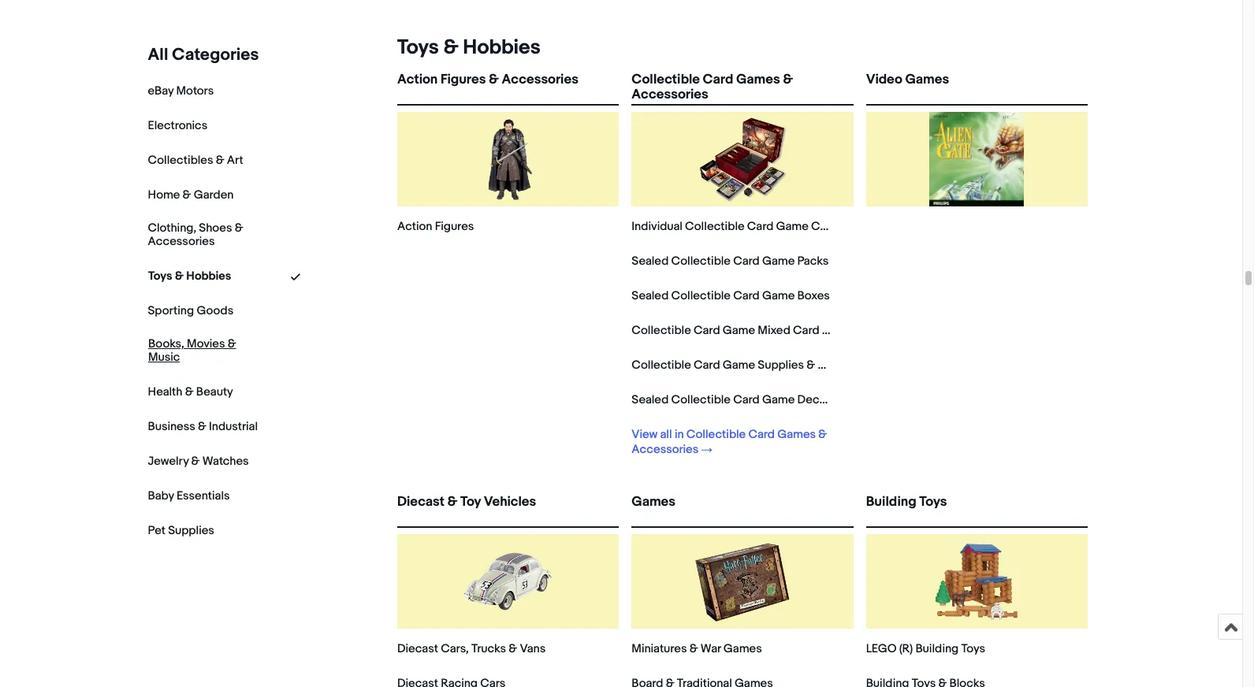 Task type: locate. For each thing, give the bounding box(es) containing it.
health & beauty link
[[148, 385, 234, 400]]

collectible card game mixed card lots link
[[632, 323, 845, 338]]

0 horizontal spatial toys & hobbies link
[[148, 269, 231, 284]]

collectible inside collectible card games & accessories
[[632, 72, 700, 88]]

accessories inside clothing, shoes & accessories
[[148, 234, 215, 249]]

all
[[661, 428, 673, 442]]

collectible card games & accessories
[[632, 72, 794, 103]]

hobbies
[[463, 35, 541, 60], [186, 269, 231, 284]]

shoes
[[199, 221, 233, 236]]

& inside clothing, shoes & accessories
[[235, 221, 244, 236]]

war
[[701, 642, 721, 657]]

diecast left cars,
[[398, 642, 438, 657]]

games inside view all in collectible card games & accessories
[[778, 428, 816, 442]]

0 vertical spatial figures
[[441, 72, 486, 88]]

individual collectible card game cards link
[[632, 219, 844, 234]]

jewelry
[[148, 454, 189, 469]]

diecast & toy vehicles link
[[398, 495, 619, 524]]

clothing, shoes & accessories
[[148, 221, 244, 249]]

business & industrial
[[148, 419, 258, 434]]

action for action figures
[[398, 219, 433, 234]]

action
[[398, 72, 438, 88], [398, 219, 433, 234]]

0 vertical spatial supplies
[[758, 358, 805, 373]]

collectible card game supplies & accessories
[[632, 358, 885, 373]]

goods
[[197, 304, 234, 318]]

2 diecast from the top
[[398, 642, 438, 657]]

game
[[777, 219, 809, 234], [763, 254, 795, 269], [763, 289, 795, 304], [723, 323, 756, 338], [723, 358, 756, 373], [763, 393, 795, 408]]

boxes
[[798, 289, 830, 304]]

toys & hobbies link
[[391, 35, 541, 60], [148, 269, 231, 284]]

1 vertical spatial figures
[[435, 219, 474, 234]]

sealed collectible card game boxes link
[[632, 289, 830, 304]]

1 sealed from the top
[[632, 254, 669, 269]]

figures
[[441, 72, 486, 88], [435, 219, 474, 234]]

card inside collectible card games & accessories
[[703, 72, 734, 88]]

pet supplies
[[148, 523, 215, 538]]

figures for action figures
[[435, 219, 474, 234]]

business
[[148, 419, 196, 434]]

2 sealed from the top
[[632, 289, 669, 304]]

diecast left toy
[[398, 495, 445, 510]]

game left cards
[[777, 219, 809, 234]]

essentials
[[177, 489, 230, 504]]

toys & hobbies up "sporting goods" link
[[148, 269, 231, 284]]

electronics
[[148, 118, 208, 133]]

1 diecast from the top
[[398, 495, 445, 510]]

game down 'collectible card game mixed card lots'
[[723, 358, 756, 373]]

1 vertical spatial sealed
[[632, 289, 669, 304]]

health & beauty
[[148, 385, 234, 400]]

toys & hobbies link up "sporting goods" link
[[148, 269, 231, 284]]

1 horizontal spatial toys & hobbies link
[[391, 35, 541, 60]]

diecast & toy vehicles
[[398, 495, 536, 510]]

games image
[[696, 535, 790, 629]]

collectible card game mixed card lots
[[632, 323, 845, 338]]

1 action from the top
[[398, 72, 438, 88]]

collectible card games & accessories link
[[632, 72, 854, 103]]

individual collectible card game cards
[[632, 219, 844, 234]]

game left decks
[[763, 393, 795, 408]]

game left "packs"
[[763, 254, 795, 269]]

home & garden
[[148, 188, 234, 203]]

1 vertical spatial hobbies
[[186, 269, 231, 284]]

sporting goods
[[148, 304, 234, 318]]

toys & hobbies link up action figures & accessories
[[391, 35, 541, 60]]

0 vertical spatial toys & hobbies
[[398, 35, 541, 60]]

pet supplies link
[[148, 523, 215, 538]]

figures for action figures & accessories
[[441, 72, 486, 88]]

hobbies up action figures & accessories
[[463, 35, 541, 60]]

collectible
[[632, 72, 700, 88], [685, 219, 745, 234], [672, 254, 731, 269], [672, 289, 731, 304], [632, 323, 691, 338], [632, 358, 691, 373], [672, 393, 731, 408], [687, 428, 746, 442]]

diecast
[[398, 495, 445, 510], [398, 642, 438, 657]]

1 vertical spatial diecast
[[398, 642, 438, 657]]

0 horizontal spatial supplies
[[168, 523, 215, 538]]

video games image
[[930, 112, 1025, 207]]

miniatures
[[632, 642, 687, 657]]

trucks
[[472, 642, 506, 657]]

art
[[227, 153, 244, 168]]

1 horizontal spatial supplies
[[758, 358, 805, 373]]

diecast for diecast cars, trucks & vans
[[398, 642, 438, 657]]

games link
[[632, 495, 854, 524]]

business & industrial link
[[148, 419, 258, 434]]

view all in collectible card games & accessories
[[632, 428, 828, 457]]

books,
[[148, 337, 184, 352]]

movies
[[187, 337, 225, 352]]

building
[[867, 495, 917, 510], [916, 642, 959, 657]]

books, movies & music link
[[148, 337, 259, 365]]

sealed
[[632, 254, 669, 269], [632, 289, 669, 304], [632, 393, 669, 408]]

lego (r) building toys link
[[867, 642, 986, 657]]

supplies down mixed
[[758, 358, 805, 373]]

1 vertical spatial toys & hobbies
[[148, 269, 231, 284]]

toys
[[398, 35, 439, 60], [148, 269, 172, 284], [920, 495, 948, 510], [962, 642, 986, 657]]

1 vertical spatial supplies
[[168, 523, 215, 538]]

jewelry & watches
[[148, 454, 249, 469]]

3 sealed from the top
[[632, 393, 669, 408]]

0 vertical spatial action
[[398, 72, 438, 88]]

card inside view all in collectible card games & accessories
[[749, 428, 775, 442]]

0 vertical spatial toys & hobbies link
[[391, 35, 541, 60]]

game for cards
[[777, 219, 809, 234]]

0 vertical spatial building
[[867, 495, 917, 510]]

& inside collectible card games & accessories
[[783, 72, 794, 88]]

beauty
[[197, 385, 234, 400]]

accessories inside view all in collectible card games & accessories
[[632, 442, 699, 457]]

game up mixed
[[763, 289, 795, 304]]

sealed collectible card game packs
[[632, 254, 829, 269]]

action for action figures & accessories
[[398, 72, 438, 88]]

view
[[632, 428, 658, 442]]

2 vertical spatial sealed
[[632, 393, 669, 408]]

1 vertical spatial action
[[398, 219, 433, 234]]

toys & hobbies
[[398, 35, 541, 60], [148, 269, 231, 284]]

2 action from the top
[[398, 219, 433, 234]]

video
[[867, 72, 903, 88]]

categories
[[173, 45, 260, 65]]

0 vertical spatial hobbies
[[463, 35, 541, 60]]

1 horizontal spatial toys & hobbies
[[398, 35, 541, 60]]

toys & hobbies up action figures & accessories
[[398, 35, 541, 60]]

health
[[148, 385, 183, 400]]

hobbies up the goods
[[186, 269, 231, 284]]

baby
[[148, 489, 174, 504]]

action figures
[[398, 219, 474, 234]]

toys inside building toys link
[[920, 495, 948, 510]]

supplies
[[758, 358, 805, 373], [168, 523, 215, 538]]

supplies right "pet"
[[168, 523, 215, 538]]

jewelry & watches link
[[148, 454, 249, 469]]

0 vertical spatial diecast
[[398, 495, 445, 510]]

garden
[[194, 188, 234, 203]]

card
[[703, 72, 734, 88], [748, 219, 774, 234], [734, 254, 760, 269], [734, 289, 760, 304], [694, 323, 721, 338], [794, 323, 820, 338], [694, 358, 721, 373], [734, 393, 760, 408], [749, 428, 775, 442]]

game left mixed
[[723, 323, 756, 338]]

watches
[[203, 454, 249, 469]]

games
[[737, 72, 780, 88], [906, 72, 950, 88], [778, 428, 816, 442], [632, 495, 676, 510], [724, 642, 763, 657]]

diecast for diecast & toy vehicles
[[398, 495, 445, 510]]

1 horizontal spatial hobbies
[[463, 35, 541, 60]]

game for packs
[[763, 254, 795, 269]]

action figures & accessories image
[[461, 112, 556, 207]]

0 vertical spatial sealed
[[632, 254, 669, 269]]



Task type: describe. For each thing, give the bounding box(es) containing it.
home & garden link
[[148, 188, 234, 203]]

diecast cars, trucks & vans
[[398, 642, 546, 657]]

building toys
[[867, 495, 948, 510]]

sealed for sealed collectible card game boxes
[[632, 289, 669, 304]]

& inside books, movies & music
[[228, 337, 236, 352]]

ebay motors
[[148, 84, 214, 99]]

ebay
[[148, 84, 174, 99]]

pet
[[148, 523, 166, 538]]

baby essentials link
[[148, 489, 230, 504]]

decks
[[798, 393, 832, 408]]

action figures & accessories
[[398, 72, 579, 88]]

vehicles
[[484, 495, 536, 510]]

collectibles & art
[[148, 153, 244, 168]]

cards
[[812, 219, 844, 234]]

toy
[[461, 495, 481, 510]]

collectible inside view all in collectible card games & accessories
[[687, 428, 746, 442]]

home
[[148, 188, 181, 203]]

0 horizontal spatial toys & hobbies
[[148, 269, 231, 284]]

sporting
[[148, 304, 195, 318]]

accessories inside collectible card games & accessories
[[632, 87, 709, 103]]

packs
[[798, 254, 829, 269]]

action figures & accessories link
[[398, 72, 619, 101]]

in
[[675, 428, 684, 442]]

sealed for sealed collectible card game packs
[[632, 254, 669, 269]]

individual
[[632, 219, 683, 234]]

building inside building toys link
[[867, 495, 917, 510]]

industrial
[[209, 419, 258, 434]]

collectibles & art link
[[148, 153, 244, 168]]

sealed collectible card game decks & kits
[[632, 393, 866, 408]]

0 horizontal spatial hobbies
[[186, 269, 231, 284]]

diecast & toy vehicles image
[[461, 535, 556, 629]]

sporting goods link
[[148, 304, 234, 318]]

lego
[[867, 642, 897, 657]]

collectible card games & accessories image
[[696, 112, 790, 207]]

& inside view all in collectible card games & accessories
[[819, 428, 828, 442]]

action figures link
[[398, 219, 474, 234]]

lots
[[823, 323, 845, 338]]

sealed collectible card game packs link
[[632, 254, 829, 269]]

motors
[[177, 84, 214, 99]]

baby essentials
[[148, 489, 230, 504]]

all categories
[[148, 45, 260, 65]]

miniatures & war games
[[632, 642, 763, 657]]

clothing, shoes & accessories link
[[148, 221, 259, 249]]

books, movies & music
[[148, 337, 236, 365]]

lego (r) building toys
[[867, 642, 986, 657]]

mixed
[[758, 323, 791, 338]]

sealed collectible card game decks & kits link
[[632, 393, 866, 408]]

sealed for sealed collectible card game decks & kits
[[632, 393, 669, 408]]

game for decks
[[763, 393, 795, 408]]

diecast cars, trucks & vans link
[[398, 642, 546, 657]]

video games link
[[867, 72, 1088, 101]]

collectibles
[[148, 153, 214, 168]]

video games
[[867, 72, 950, 88]]

cars,
[[441, 642, 469, 657]]

game for boxes
[[763, 289, 795, 304]]

building toys link
[[867, 495, 1088, 524]]

vans
[[520, 642, 546, 657]]

sealed collectible card game boxes
[[632, 289, 830, 304]]

miniatures & war games link
[[632, 642, 763, 657]]

1 vertical spatial toys & hobbies link
[[148, 269, 231, 284]]

games inside collectible card games & accessories
[[737, 72, 780, 88]]

kits
[[845, 393, 866, 408]]

electronics link
[[148, 118, 208, 133]]

(r)
[[900, 642, 913, 657]]

collectible card game supplies & accessories link
[[632, 358, 885, 373]]

view all in collectible card games & accessories link
[[632, 428, 832, 457]]

music
[[148, 350, 180, 365]]

1 vertical spatial building
[[916, 642, 959, 657]]

building toys image
[[930, 535, 1025, 629]]

all
[[148, 45, 169, 65]]



Task type: vqa. For each thing, say whether or not it's contained in the screenshot.
Collectibles & Art
yes



